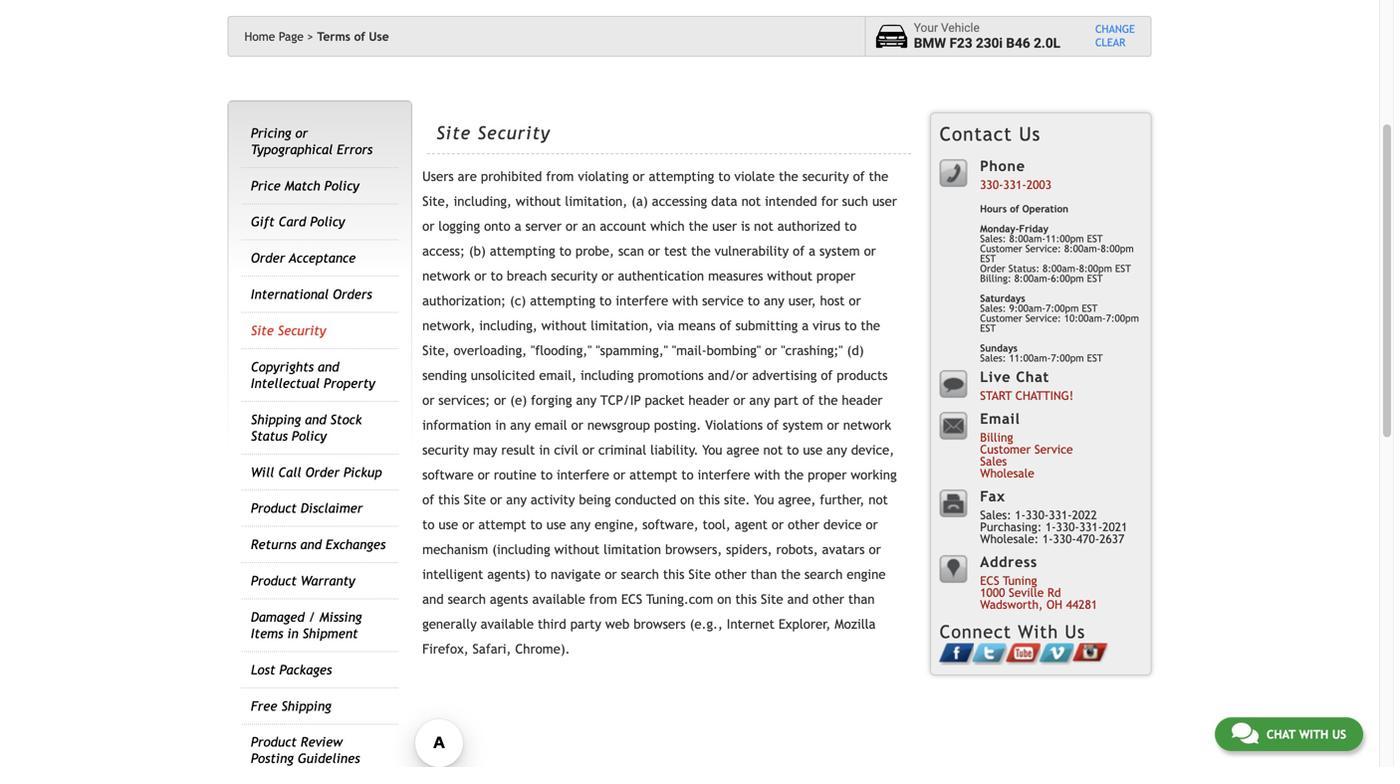 Task type: locate. For each thing, give the bounding box(es) containing it.
2 vertical spatial other
[[813, 592, 844, 608]]

system down part
[[783, 418, 823, 433]]

0 horizontal spatial 331-
[[1003, 178, 1027, 192]]

product up returns
[[251, 501, 297, 517]]

1 horizontal spatial on
[[717, 592, 732, 608]]

0 horizontal spatial security
[[422, 443, 469, 458]]

including,
[[454, 194, 512, 209], [479, 318, 537, 334]]

1 customer from the top
[[980, 243, 1023, 254]]

8:00am- down 11:00pm
[[1043, 263, 1079, 274]]

1 horizontal spatial interfere
[[616, 293, 668, 309]]

331- inside phone 330-331-2003
[[1003, 178, 1027, 192]]

search down intelligent
[[448, 592, 486, 608]]

other
[[788, 517, 820, 533], [715, 567, 747, 583], [813, 592, 844, 608]]

330- left 2637
[[1056, 520, 1079, 534]]

0 horizontal spatial ecs
[[621, 592, 643, 608]]

1 vertical spatial security
[[278, 323, 326, 339]]

1 product from the top
[[251, 501, 297, 517]]

0 horizontal spatial us
[[1019, 123, 1041, 145]]

of down service
[[720, 318, 732, 334]]

0 horizontal spatial interfere
[[557, 468, 609, 483]]

site
[[436, 123, 471, 144], [251, 323, 274, 339], [464, 493, 486, 508], [689, 567, 711, 583], [761, 592, 783, 608]]

0 vertical spatial service:
[[1026, 243, 1061, 254]]

available up "third"
[[532, 592, 585, 608]]

international orders
[[251, 287, 372, 302]]

interfere up being
[[557, 468, 609, 483]]

use
[[803, 443, 823, 458], [439, 517, 458, 533], [547, 517, 566, 533]]

contact us
[[940, 123, 1041, 145]]

policy inside shipping and stock status policy
[[292, 429, 327, 444]]

not down working
[[869, 493, 888, 508]]

without up server
[[516, 194, 561, 209]]

2 horizontal spatial us
[[1332, 728, 1346, 742]]

than down spiders,
[[751, 567, 777, 583]]

1 horizontal spatial from
[[589, 592, 617, 608]]

1 vertical spatial us
[[1065, 622, 1086, 643]]

2 product from the top
[[251, 574, 297, 589]]

3 product from the top
[[251, 735, 297, 751]]

1 horizontal spatial header
[[842, 393, 883, 408]]

browsers,
[[665, 542, 722, 558]]

pricing or typographical errors
[[251, 125, 373, 157]]

sales
[[980, 454, 1007, 468]]

1 vertical spatial ecs
[[621, 592, 643, 608]]

user right such
[[872, 194, 897, 209]]

0 horizontal spatial on
[[680, 493, 695, 508]]

sales: down fax
[[980, 508, 1012, 522]]

security down probe,
[[551, 269, 598, 284]]

service
[[702, 293, 744, 309]]

browsers
[[634, 617, 686, 633]]

product disclaimer
[[251, 501, 363, 517]]

0 vertical spatial you
[[702, 443, 723, 458]]

change
[[1095, 23, 1135, 35]]

0 vertical spatial on
[[680, 493, 695, 508]]

0 vertical spatial ecs
[[980, 574, 1000, 588]]

rd
[[1048, 586, 1061, 600]]

clear
[[1095, 36, 1126, 49]]

interfere up site.
[[698, 468, 750, 483]]

mechanism
[[422, 542, 488, 558]]

1 horizontal spatial with
[[754, 468, 780, 483]]

than
[[751, 567, 777, 583], [848, 592, 875, 608]]

network up the device, at the bottom of the page
[[843, 418, 891, 433]]

0 horizontal spatial use
[[439, 517, 458, 533]]

and inside shipping and stock status policy
[[305, 412, 326, 428]]

us
[[1019, 123, 1041, 145], [1065, 622, 1086, 643], [1332, 728, 1346, 742]]

or up "engine"
[[869, 542, 881, 558]]

or right 'agent'
[[772, 517, 784, 533]]

of
[[354, 29, 365, 43], [853, 169, 865, 184], [1010, 203, 1019, 215], [793, 244, 805, 259], [720, 318, 732, 334], [821, 368, 833, 384], [803, 393, 814, 408], [767, 418, 779, 433], [422, 493, 434, 508]]

1- left 2022
[[1046, 520, 1056, 534]]

email
[[980, 411, 1020, 427]]

7:00pm
[[1046, 303, 1079, 314], [1106, 313, 1139, 324], [1051, 353, 1084, 364]]

terms of use
[[317, 29, 389, 43]]

1 horizontal spatial security
[[551, 269, 598, 284]]

unsolicited
[[471, 368, 535, 384]]

and left stock
[[305, 412, 326, 428]]

user
[[872, 194, 897, 209], [712, 219, 737, 234]]

0 horizontal spatial attempt
[[478, 517, 526, 533]]

newsgroup
[[587, 418, 650, 433]]

other up explorer,
[[813, 592, 844, 608]]

1 horizontal spatial us
[[1065, 622, 1086, 643]]

4 sales: from the top
[[980, 508, 1012, 522]]

from left 'violating'
[[546, 169, 574, 184]]

live chat start chatting!
[[980, 369, 1074, 403]]

pickup
[[344, 465, 382, 480]]

including
[[581, 368, 634, 384]]

1 vertical spatial product
[[251, 574, 297, 589]]

1 vertical spatial from
[[589, 592, 617, 608]]

0 vertical spatial network
[[422, 269, 471, 284]]

not right agree
[[763, 443, 783, 458]]

1 vertical spatial service:
[[1026, 313, 1061, 324]]

authentication
[[618, 269, 704, 284]]

clear link
[[1095, 36, 1135, 50]]

0 vertical spatial with
[[672, 293, 698, 309]]

ecs down the address
[[980, 574, 1000, 588]]

us down 44281
[[1065, 622, 1086, 643]]

available down agents
[[481, 617, 534, 633]]

1 horizontal spatial than
[[848, 592, 875, 608]]

fax sales: 1-330-331-2022 purchasing: 1-330-331-2021 wholesale: 1-330-470-2637
[[980, 488, 1128, 546]]

2 vertical spatial in
[[287, 626, 298, 642]]

site, up sending
[[422, 343, 450, 359]]

accessing
[[652, 194, 707, 209]]

product
[[251, 501, 297, 517], [251, 574, 297, 589], [251, 735, 297, 751]]

missing
[[319, 610, 362, 625]]

or down such
[[864, 244, 876, 259]]

site,
[[422, 194, 450, 209], [422, 343, 450, 359]]

3 customer from the top
[[980, 443, 1031, 456]]

attempt up conducted
[[630, 468, 677, 483]]

live
[[980, 369, 1011, 385]]

0 horizontal spatial from
[[546, 169, 574, 184]]

or right civil
[[582, 443, 595, 458]]

guidelines
[[298, 752, 360, 767]]

via
[[657, 318, 674, 334]]

0 horizontal spatial than
[[751, 567, 777, 583]]

330- down phone at the right top of the page
[[980, 178, 1003, 192]]

limitation, down 'violating'
[[565, 194, 628, 209]]

header down products
[[842, 393, 883, 408]]

1 vertical spatial you
[[754, 493, 774, 508]]

gift card policy
[[251, 214, 345, 230]]

1 horizontal spatial chat
[[1267, 728, 1296, 742]]

order inside hours of operation monday-friday sales: 8:00am-11:00pm est customer service: 8:00am-8:00pm est order status: 8:00am-8:00pm est billing: 8:00am-6:00pm est saturdays sales: 9:00am-7:00pm est customer service: 10:00am-7:00pm est sundays sales: 11:00am-7:00pm est
[[980, 263, 1006, 274]]

email
[[535, 418, 567, 433]]

this up internet
[[736, 592, 757, 608]]

service:
[[1026, 243, 1061, 254], [1026, 313, 1061, 324]]

1 vertical spatial user
[[712, 219, 737, 234]]

7:00pm down 10:00am-
[[1051, 353, 1084, 364]]

not down violate in the top of the page
[[742, 194, 761, 209]]

further,
[[820, 493, 865, 508]]

2 vertical spatial product
[[251, 735, 297, 751]]

policy down errors at the top left of page
[[324, 178, 359, 194]]

2 horizontal spatial in
[[539, 443, 550, 458]]

site up internet
[[761, 592, 783, 608]]

or down criminal
[[613, 468, 626, 483]]

violating
[[578, 169, 629, 184]]

disclaimer
[[301, 501, 363, 517]]

11:00pm
[[1046, 233, 1084, 244]]

1 vertical spatial site security
[[251, 323, 326, 339]]

intelligent
[[422, 567, 483, 583]]

2 vertical spatial customer
[[980, 443, 1031, 456]]

or up mechanism
[[462, 517, 474, 533]]

to up (including
[[530, 517, 543, 533]]

network
[[422, 269, 471, 284], [843, 418, 891, 433]]

of down "crashing;"
[[821, 368, 833, 384]]

0 vertical spatial in
[[495, 418, 506, 433]]

order acceptance link
[[251, 251, 356, 266]]

9:00am-
[[1009, 303, 1046, 314]]

header down and/or
[[689, 393, 729, 408]]

use up mechanism
[[439, 517, 458, 533]]

agree
[[726, 443, 759, 458]]

1 vertical spatial 8:00pm
[[1079, 263, 1112, 274]]

policy for gift card policy
[[310, 214, 345, 230]]

0 horizontal spatial chat
[[1016, 369, 1050, 385]]

software,
[[643, 517, 699, 533]]

a left virus
[[802, 318, 809, 334]]

1 vertical spatial in
[[539, 443, 550, 458]]

0 horizontal spatial header
[[689, 393, 729, 408]]

0 vertical spatial shipping
[[251, 412, 301, 428]]

us up phone at the right top of the page
[[1019, 123, 1041, 145]]

firefox,
[[422, 642, 469, 657]]

2 vertical spatial attempting
[[530, 293, 596, 309]]

authorization;
[[422, 293, 506, 309]]

violations
[[705, 418, 763, 433]]

0 vertical spatial attempt
[[630, 468, 677, 483]]

/
[[309, 610, 315, 625]]

limitation, up "spamming," on the top left
[[591, 318, 653, 334]]

2.0l
[[1034, 35, 1061, 51]]

any up submitting
[[764, 293, 785, 309]]

page
[[279, 29, 304, 43]]

1 vertical spatial security
[[551, 269, 598, 284]]

230i
[[976, 35, 1003, 51]]

product inside product review posting guidelines
[[251, 735, 297, 751]]

conducted
[[615, 493, 676, 508]]

in
[[495, 418, 506, 433], [539, 443, 550, 458], [287, 626, 298, 642]]

product for product warranty
[[251, 574, 297, 589]]

product for product disclaimer
[[251, 501, 297, 517]]

2 vertical spatial us
[[1332, 728, 1346, 742]]

security up 'for'
[[802, 169, 849, 184]]

with right comments icon
[[1299, 728, 1329, 742]]

errors
[[337, 142, 373, 157]]

address
[[980, 554, 1038, 571]]

1 horizontal spatial search
[[621, 567, 659, 583]]

0 vertical spatial policy
[[324, 178, 359, 194]]

and up property
[[318, 359, 339, 375]]

attempting up 'breach'
[[490, 244, 555, 259]]

exchanges
[[326, 537, 386, 553]]

order down gift
[[251, 251, 285, 266]]

(b)
[[469, 244, 486, 259]]

us for connect
[[1065, 622, 1086, 643]]

chat with us link
[[1215, 718, 1363, 752]]

lost packages link
[[251, 663, 332, 678]]

to right virus
[[845, 318, 857, 334]]

such
[[842, 194, 868, 209]]

1 horizontal spatial user
[[872, 194, 897, 209]]

search down avatars at the right bottom of page
[[805, 567, 843, 583]]

1 vertical spatial customer
[[980, 313, 1023, 324]]

0 vertical spatial site,
[[422, 194, 450, 209]]

0 vertical spatial chat
[[1016, 369, 1050, 385]]

0 vertical spatial site security
[[436, 123, 550, 144]]

or inside pricing or typographical errors
[[295, 125, 308, 141]]

sales: down billing:
[[980, 303, 1006, 314]]

0 vertical spatial security
[[802, 169, 849, 184]]

service: down friday
[[1026, 243, 1061, 254]]

site down software
[[464, 493, 486, 508]]

services;
[[439, 393, 490, 408]]

0 horizontal spatial in
[[287, 626, 298, 642]]

you left agree
[[702, 443, 723, 458]]

0 vertical spatial security
[[477, 123, 550, 144]]

sales: up live
[[980, 353, 1006, 364]]

onto
[[484, 219, 511, 234]]

1 vertical spatial network
[[843, 418, 891, 433]]

and for exchanges
[[300, 537, 322, 553]]

server
[[525, 219, 562, 234]]

including, up onto on the top of the page
[[454, 194, 512, 209]]

0 vertical spatial user
[[872, 194, 897, 209]]

international
[[251, 287, 329, 302]]

330-331-2003 link
[[980, 178, 1052, 192]]

product review posting guidelines
[[251, 735, 360, 767]]

1 horizontal spatial ecs
[[980, 574, 1000, 588]]

8:00pm down 11:00pm
[[1079, 263, 1112, 274]]

product up posting
[[251, 735, 297, 751]]

vehicle
[[941, 21, 980, 35]]

search
[[621, 567, 659, 583], [805, 567, 843, 583], [448, 592, 486, 608]]

0 horizontal spatial security
[[278, 323, 326, 339]]

1 vertical spatial on
[[717, 592, 732, 608]]

1 horizontal spatial in
[[495, 418, 506, 433]]

use up agree,
[[803, 443, 823, 458]]

policy for price match policy
[[324, 178, 359, 194]]

purchasing:
[[980, 520, 1042, 534]]

you
[[702, 443, 723, 458], [754, 493, 774, 508]]

shipping up status on the bottom
[[251, 412, 301, 428]]

violate
[[735, 169, 775, 184]]

network down access;
[[422, 269, 471, 284]]

us for chat
[[1332, 728, 1346, 742]]

will
[[251, 465, 274, 480]]

or up violations
[[733, 393, 746, 408]]

and up "generally"
[[422, 592, 444, 608]]

and inside copyrights and intellectual property
[[318, 359, 339, 375]]

or down submitting
[[765, 343, 777, 359]]

operation
[[1022, 203, 1069, 215]]

of down part
[[767, 418, 779, 433]]

1 vertical spatial system
[[783, 418, 823, 433]]

system down authorized
[[820, 244, 860, 259]]

to down probe,
[[599, 293, 612, 309]]

vulnerability
[[715, 244, 789, 259]]

2 sales: from the top
[[980, 303, 1006, 314]]

0 horizontal spatial user
[[712, 219, 737, 234]]

from up "web" on the bottom
[[589, 592, 617, 608]]

1 horizontal spatial network
[[843, 418, 891, 433]]

security
[[802, 169, 849, 184], [551, 269, 598, 284], [422, 443, 469, 458]]

0 vertical spatial than
[[751, 567, 777, 583]]

2 vertical spatial policy
[[292, 429, 327, 444]]

attempt up (including
[[478, 517, 526, 533]]

1 header from the left
[[689, 393, 729, 408]]

to down liability.
[[681, 468, 694, 483]]

agent
[[735, 517, 768, 533]]

2021
[[1103, 520, 1128, 534]]

0 horizontal spatial with
[[672, 293, 698, 309]]

copyrights
[[251, 359, 314, 375]]

6:00pm
[[1051, 273, 1084, 284]]



Task type: describe. For each thing, give the bounding box(es) containing it.
any down routine
[[506, 493, 527, 508]]

breach
[[507, 269, 547, 284]]

2637
[[1100, 532, 1125, 546]]

1 vertical spatial shipping
[[281, 699, 331, 714]]

customer inside email billing customer service sales wholesale
[[980, 443, 1031, 456]]

2 horizontal spatial search
[[805, 567, 843, 583]]

may
[[473, 443, 497, 458]]

or right email at the left bottom of the page
[[571, 418, 583, 433]]

0 vertical spatial system
[[820, 244, 860, 259]]

1 vertical spatial a
[[809, 244, 816, 259]]

information
[[422, 418, 491, 433]]

8:00am- up 6:00pm
[[1064, 243, 1101, 254]]

tuning.com
[[646, 592, 713, 608]]

price
[[251, 178, 281, 194]]

in inside the damaged / missing items in shipment
[[287, 626, 298, 642]]

sundays
[[980, 343, 1018, 354]]

or right host
[[849, 293, 861, 309]]

7:00pm down 6:00pm
[[1046, 303, 1079, 314]]

or down limitation
[[605, 567, 617, 583]]

lost packages
[[251, 663, 332, 678]]

copyrights and intellectual property
[[251, 359, 375, 391]]

or down probe,
[[602, 269, 614, 284]]

or left an
[[566, 219, 578, 234]]

2 header from the left
[[842, 393, 883, 408]]

without up navigate
[[554, 542, 600, 558]]

internet
[[727, 617, 775, 633]]

0 vertical spatial attempting
[[649, 169, 714, 184]]

limitation
[[604, 542, 661, 558]]

8:00am- up "9:00am-"
[[1015, 273, 1051, 284]]

site security link
[[251, 323, 326, 339]]

1 vertical spatial attempt
[[478, 517, 526, 533]]

home page
[[244, 29, 304, 43]]

monday-
[[980, 223, 1019, 234]]

(d)
[[847, 343, 864, 359]]

agents)
[[487, 567, 531, 583]]

email billing customer service sales wholesale
[[980, 411, 1073, 480]]

posting
[[251, 752, 294, 767]]

2 vertical spatial a
[[802, 318, 809, 334]]

10:00am-
[[1064, 313, 1106, 324]]

generally
[[422, 617, 477, 633]]

to up activity
[[540, 468, 553, 483]]

any left part
[[749, 393, 770, 408]]

to up agree,
[[787, 443, 799, 458]]

home
[[244, 29, 275, 43]]

0 horizontal spatial site security
[[251, 323, 326, 339]]

prohibited
[[481, 169, 542, 184]]

terms
[[317, 29, 351, 43]]

2 service: from the top
[[1026, 313, 1061, 324]]

working
[[851, 468, 897, 483]]

1 horizontal spatial order
[[305, 465, 340, 480]]

orders
[[333, 287, 372, 302]]

any down including
[[576, 393, 597, 408]]

fax
[[980, 488, 1006, 505]]

party
[[570, 617, 601, 633]]

of down authorized
[[793, 244, 805, 259]]

site up 'are'
[[436, 123, 471, 144]]

wholesale:
[[980, 532, 1039, 546]]

user,
[[788, 293, 816, 309]]

1 sales: from the top
[[980, 233, 1006, 244]]

site down browsers,
[[689, 567, 711, 583]]

2 horizontal spatial with
[[1299, 728, 1329, 742]]

b46
[[1006, 35, 1030, 51]]

sales: inside fax sales: 1-330-331-2022 purchasing: 1-330-331-2021 wholesale: 1-330-470-2637
[[980, 508, 1012, 522]]

8:00am- up the status:
[[1009, 233, 1046, 244]]

330- inside phone 330-331-2003
[[980, 178, 1003, 192]]

spiders,
[[726, 542, 772, 558]]

ecs inside users are prohibited from violating or attempting to violate the security of the site, including, without limitation, (a) accessing data not intended for such user or logging onto a server or an account which the user is not authorized to access; (b) attempting to probe, scan or test the vulnerability of a system or network or to breach security or authentication measures without proper authorization; (c) attempting to interfere with service to any user, host or network, including, without limitation, via means of submitting a virus to the site, overloading, "flooding," "spamming," "mail-bombing" or "crashing;" (d) sending unsolicited email, including promotions and/or advertising of products or services; or (e) forging any tcp/ip packet header or any part of the header information in any email or newsgroup posting. violations of system or network security may result in civil or criminal liability. you agree not to use any device, software or routine to interfere or attempt to interfere with the proper working of this site or any activity being conducted on this site. you agree, further, not to use or attempt to use any engine, software, tool, agent or other device or mechanism (including without limitation browsers, spiders, robots, avatars or intelligent agents) to navigate or search this site other than the search engine and search agents available from ecs tuning.com on this site and other than generally available third party web browsers (e.g., internet explorer, mozilla firefox, safari, chrome).
[[621, 592, 643, 608]]

to down such
[[845, 219, 857, 234]]

free
[[251, 699, 277, 714]]

0 vertical spatial 8:00pm
[[1101, 243, 1134, 254]]

pricing
[[251, 125, 291, 141]]

or right the device
[[866, 517, 878, 533]]

2 horizontal spatial use
[[803, 443, 823, 458]]

packages
[[279, 663, 332, 678]]

agree,
[[778, 493, 816, 508]]

7:00pm right "9:00am-"
[[1106, 313, 1139, 324]]

typographical
[[251, 142, 333, 157]]

1 vertical spatial including,
[[479, 318, 537, 334]]

1 vertical spatial attempting
[[490, 244, 555, 259]]

ecs inside address ecs tuning 1000 seville rd wadsworth, oh 44281
[[980, 574, 1000, 588]]

software
[[422, 468, 474, 483]]

to down (including
[[534, 567, 547, 583]]

0 vertical spatial from
[[546, 169, 574, 184]]

any down (e)
[[510, 418, 531, 433]]

or down routine
[[490, 493, 502, 508]]

not right is
[[754, 219, 774, 234]]

1 service: from the top
[[1026, 243, 1061, 254]]

shipping inside shipping and stock status policy
[[251, 412, 301, 428]]

posting.
[[654, 418, 701, 433]]

and for stock
[[305, 412, 326, 428]]

1 site, from the top
[[422, 194, 450, 209]]

without up user, at the top of the page
[[767, 269, 813, 284]]

gift
[[251, 214, 275, 230]]

this down software
[[438, 493, 460, 508]]

your vehicle bmw f23 230i b46 2.0l
[[914, 21, 1061, 51]]

1 horizontal spatial you
[[754, 493, 774, 508]]

measures
[[708, 269, 763, 284]]

1 vertical spatial with
[[754, 468, 780, 483]]

or down (b)
[[474, 269, 487, 284]]

free shipping
[[251, 699, 331, 714]]

acceptance
[[289, 251, 356, 266]]

means
[[678, 318, 716, 334]]

330- down 2022
[[1053, 532, 1076, 546]]

this up tool,
[[699, 493, 720, 508]]

of right part
[[803, 393, 814, 408]]

0 vertical spatial available
[[532, 592, 585, 608]]

and for intellectual
[[318, 359, 339, 375]]

and up explorer,
[[787, 592, 809, 608]]

billing link
[[980, 431, 1013, 445]]

"spamming,"
[[596, 343, 668, 359]]

(c)
[[510, 293, 526, 309]]

1- up wholesale:
[[1015, 508, 1026, 522]]

product disclaimer link
[[251, 501, 363, 517]]

site up copyrights
[[251, 323, 274, 339]]

470-
[[1076, 532, 1100, 546]]

chat inside live chat start chatting!
[[1016, 369, 1050, 385]]

to up data
[[718, 169, 731, 184]]

intended
[[765, 194, 817, 209]]

"crashing;"
[[781, 343, 843, 359]]

1000
[[980, 586, 1005, 600]]

or up "(a)"
[[633, 169, 645, 184]]

(e)
[[510, 393, 527, 408]]

any left the device, at the bottom of the page
[[827, 443, 847, 458]]

1 vertical spatial limitation,
[[591, 318, 653, 334]]

to up submitting
[[748, 293, 760, 309]]

activity
[[531, 493, 575, 508]]

0 horizontal spatial order
[[251, 251, 285, 266]]

or down products
[[827, 418, 839, 433]]

engine,
[[595, 517, 639, 533]]

home page link
[[244, 29, 314, 43]]

to up mechanism
[[422, 517, 435, 533]]

chatting!
[[1016, 389, 1074, 403]]

2 customer from the top
[[980, 313, 1023, 324]]

0 vertical spatial limitation,
[[565, 194, 628, 209]]

1 vertical spatial other
[[715, 567, 747, 583]]

liability.
[[650, 443, 699, 458]]

without up "flooding,"
[[541, 318, 587, 334]]

agents
[[490, 592, 528, 608]]

any down being
[[570, 517, 591, 533]]

1 horizontal spatial security
[[477, 123, 550, 144]]

or left (e)
[[494, 393, 506, 408]]

saturdays
[[980, 293, 1025, 304]]

lost
[[251, 663, 275, 678]]

1 vertical spatial chat
[[1267, 728, 1296, 742]]

2022
[[1072, 508, 1097, 522]]

this up tuning.com
[[663, 567, 685, 583]]

to left 'breach'
[[491, 269, 503, 284]]

of inside hours of operation monday-friday sales: 8:00am-11:00pm est customer service: 8:00am-8:00pm est order status: 8:00am-8:00pm est billing: 8:00am-6:00pm est saturdays sales: 9:00am-7:00pm est customer service: 10:00am-7:00pm est sundays sales: 11:00am-7:00pm est
[[1010, 203, 1019, 215]]

3 sales: from the top
[[980, 353, 1006, 364]]

order acceptance
[[251, 251, 356, 266]]

returns and exchanges
[[251, 537, 386, 553]]

host
[[820, 293, 845, 309]]

product for product review posting guidelines
[[251, 735, 297, 751]]

0 vertical spatial proper
[[817, 269, 856, 284]]

to left probe,
[[559, 244, 572, 259]]

1 horizontal spatial site security
[[436, 123, 550, 144]]

call
[[278, 465, 301, 480]]

or down may
[[478, 468, 490, 483]]

comments image
[[1232, 722, 1259, 746]]

2 horizontal spatial interfere
[[698, 468, 750, 483]]

product warranty link
[[251, 574, 355, 589]]

1 horizontal spatial attempt
[[630, 468, 677, 483]]

billing
[[980, 431, 1013, 445]]

advertising
[[752, 368, 817, 384]]

0 horizontal spatial search
[[448, 592, 486, 608]]

1 horizontal spatial use
[[547, 517, 566, 533]]

0 vertical spatial other
[[788, 517, 820, 533]]

1 vertical spatial proper
[[808, 468, 847, 483]]

copyrights and intellectual property link
[[251, 359, 375, 391]]

0 horizontal spatial you
[[702, 443, 723, 458]]

chat with us
[[1267, 728, 1346, 742]]

of down software
[[422, 493, 434, 508]]

will call order pickup link
[[251, 465, 382, 480]]

friday
[[1019, 223, 1049, 234]]

part
[[774, 393, 799, 408]]

or up access;
[[422, 219, 435, 234]]

of left 'use'
[[354, 29, 365, 43]]

engine
[[847, 567, 886, 583]]

use
[[369, 29, 389, 43]]

1- right wholesale:
[[1043, 532, 1053, 546]]

of up such
[[853, 169, 865, 184]]

1 vertical spatial available
[[481, 617, 534, 633]]

review
[[301, 735, 343, 751]]

330- up wholesale:
[[1026, 508, 1049, 522]]

1 horizontal spatial 331-
[[1049, 508, 1072, 522]]

or down sending
[[422, 393, 435, 408]]

start chatting! link
[[980, 389, 1074, 403]]

2 vertical spatial security
[[422, 443, 469, 458]]

2 horizontal spatial 331-
[[1079, 520, 1103, 534]]

network,
[[422, 318, 475, 334]]

0 horizontal spatial network
[[422, 269, 471, 284]]

0 vertical spatial a
[[515, 219, 521, 234]]

2 site, from the top
[[422, 343, 450, 359]]

f23
[[950, 35, 973, 51]]

1 vertical spatial than
[[848, 592, 875, 608]]

virus
[[813, 318, 841, 334]]

returns
[[251, 537, 296, 553]]

or left test
[[648, 244, 660, 259]]

0 vertical spatial including,
[[454, 194, 512, 209]]



Task type: vqa. For each thing, say whether or not it's contained in the screenshot.
the leftmost "ecs tuning" "IMAGE"
no



